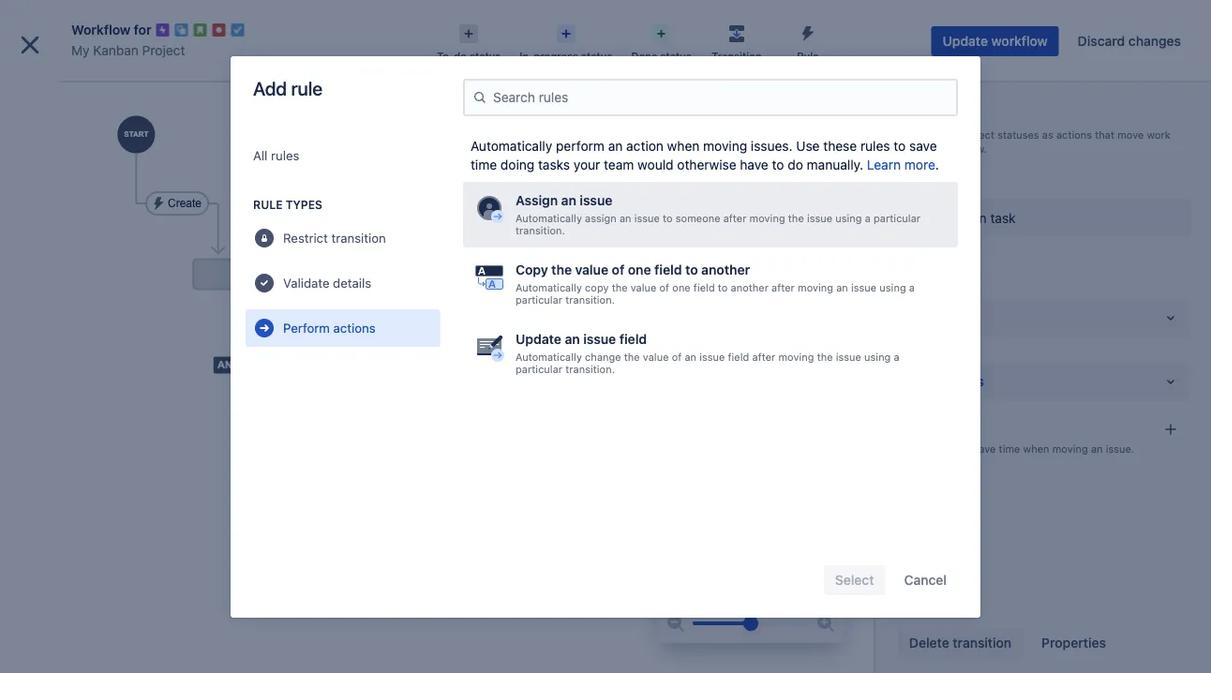 Task type: vqa. For each thing, say whether or not it's contained in the screenshot.
Projects in the popup button
no



Task type: describe. For each thing, give the bounding box(es) containing it.
rule for rule types
[[253, 198, 283, 211]]

of inside update an issue field automatically change the value of an issue field after moving the issue using a particular transition.
[[672, 351, 682, 363]]

.
[[936, 157, 940, 173]]

properties
[[1042, 635, 1107, 651]]

rule button
[[773, 19, 844, 64]]

transition. inside assign an issue automatically assign an issue to someone after moving the issue using a particular transition.
[[516, 224, 565, 236]]

actions inside button
[[333, 321, 376, 336]]

open image
[[1160, 307, 1183, 329]]

task
[[991, 210, 1016, 226]]

properties button
[[1031, 628, 1118, 658]]

discard changes button
[[1067, 26, 1193, 56]]

automatically perform an action when moving issues. use these rules to save time doing tasks your team would otherwise have to do manually.
[[471, 138, 938, 173]]

using inside update an issue field automatically change the value of an issue field after moving the issue using a particular transition.
[[865, 351, 891, 363]]

1 horizontal spatial of
[[660, 281, 670, 294]]

status for done status
[[661, 50, 692, 62]]

doing
[[501, 157, 535, 173]]

project for my kanban project
[[142, 43, 185, 58]]

the right the copy
[[612, 281, 628, 294]]

through
[[898, 143, 937, 155]]

rule for rule
[[797, 50, 819, 62]]

validate
[[283, 276, 330, 291]]

moving inside assign an issue automatically assign an issue to someone after moving the issue using a particular transition.
[[750, 212, 786, 224]]

moving inside automatically perform an action when moving issues. use these rules to save time doing tasks your team would otherwise have to do manually.
[[704, 138, 748, 154]]

the right copy
[[552, 262, 572, 278]]

issues.
[[751, 138, 793, 154]]

transition transitions connect statuses as actions that move work through your flow.
[[898, 105, 1171, 155]]

work inside transition transitions connect statuses as actions that move work through your flow.
[[1148, 128, 1171, 141]]

add rule image
[[1164, 422, 1179, 437]]

status inside popup button
[[470, 50, 501, 62]]

particular inside "copy the value of one field to another automatically copy the value of one field to another after moving an issue using a particular transition."
[[516, 294, 563, 306]]

manually.
[[807, 157, 864, 173]]

rules help you save time when moving an issue.
[[899, 443, 1135, 455]]

moving inside update an issue field automatically change the value of an issue field after moving the issue using a particular transition.
[[779, 351, 815, 363]]

workflow
[[992, 33, 1048, 49]]

discard changes
[[1078, 33, 1182, 49]]

create button
[[683, 11, 747, 41]]

rules inside automatically perform an action when moving issues. use these rules to save time doing tasks your team would otherwise have to do manually.
[[861, 138, 891, 154]]

particular inside update an issue field automatically change the value of an issue field after moving the issue using a particular transition.
[[516, 363, 563, 375]]

action
[[627, 138, 664, 154]]

settings
[[95, 147, 144, 163]]

issue.
[[1106, 443, 1135, 455]]

field up the "change"
[[620, 332, 647, 347]]

to-do status button
[[428, 19, 511, 64]]

field down "copy the value of one field to another automatically copy the value of one field to another after moving an issue using a particular transition."
[[728, 351, 750, 363]]

in progress
[[913, 376, 985, 388]]

flow.
[[965, 143, 987, 155]]

copy
[[516, 262, 548, 278]]

0 vertical spatial one
[[628, 262, 651, 278]]

start
[[908, 210, 936, 226]]

zoom out image
[[665, 612, 687, 635]]

transitions
[[898, 128, 952, 141]]

assign an issue automatically assign an issue to someone after moving the issue using a particular transition.
[[516, 193, 921, 236]]

delete transition
[[910, 635, 1012, 651]]

my kanban project link
[[71, 39, 185, 62]]

for
[[134, 22, 152, 38]]

issue left to
[[836, 351, 862, 363]]

your inside automatically perform an action when moving issues. use these rules to save time doing tasks your team would otherwise have to do manually.
[[574, 157, 601, 173]]

1 vertical spatial work
[[939, 210, 969, 226]]

issue inside "copy the value of one field to another automatically copy the value of one field to another after moving an issue using a particular transition."
[[852, 281, 877, 294]]

transition for transition
[[712, 50, 762, 62]]

field down the someone
[[655, 262, 682, 278]]

update workflow button
[[932, 26, 1060, 56]]

create banner
[[0, 0, 1212, 53]]

transition for restrict transition
[[332, 231, 386, 246]]

to-
[[437, 50, 454, 62]]

team
[[604, 157, 634, 173]]

after inside assign an issue automatically assign an issue to someone after moving the issue using a particular transition.
[[724, 212, 747, 224]]

rule types
[[253, 198, 323, 211]]

done status
[[632, 50, 692, 62]]

save inside the transition dialog
[[974, 443, 996, 455]]

details
[[333, 276, 372, 291]]

update workflow
[[943, 33, 1048, 49]]

perform actions button
[[246, 309, 441, 347]]

Zoom level range field
[[693, 605, 809, 642]]

these
[[824, 138, 857, 154]]

rules inside button
[[271, 148, 300, 163]]

primary element
[[11, 0, 855, 52]]

tasks
[[538, 157, 570, 173]]

time inside automatically perform an action when moving issues. use these rules to save time doing tasks your team would otherwise have to do manually.
[[471, 157, 497, 173]]

transition dialog
[[0, 0, 1212, 673]]

in
[[913, 376, 924, 388]]

status for from status
[[927, 282, 958, 294]]

issue up the "change"
[[584, 332, 616, 347]]

done status button
[[622, 19, 701, 64]]

to-do status
[[437, 50, 501, 62]]

from
[[899, 282, 924, 294]]

using inside assign an issue automatically assign an issue to someone after moving the issue using a particular transition.
[[836, 212, 862, 224]]

rule types group
[[246, 182, 441, 355]]

restrict
[[283, 231, 328, 246]]

to
[[899, 345, 911, 357]]

to down the someone
[[686, 262, 698, 278]]

actions inside transition transitions connect statuses as actions that move work through your flow.
[[1057, 128, 1093, 141]]

learn
[[867, 157, 901, 173]]

status right progress
[[582, 50, 613, 62]]

discard
[[1078, 33, 1126, 49]]

rules
[[899, 443, 926, 455]]

open image
[[1160, 370, 1183, 393]]

from status element
[[899, 299, 1190, 337]]

learn more .
[[867, 157, 940, 173]]

statuses
[[998, 128, 1040, 141]]

kanban for my kanban project software project
[[79, 83, 126, 98]]

on
[[972, 210, 987, 226]]

0 vertical spatial value
[[575, 262, 609, 278]]

all
[[253, 148, 268, 163]]

in-progress status button
[[511, 19, 622, 64]]

in-progress status
[[520, 50, 613, 62]]

move
[[1118, 128, 1145, 141]]

done
[[632, 50, 658, 62]]

more
[[905, 157, 936, 173]]

add rule dialog
[[231, 56, 981, 618]]

restrict transition
[[283, 231, 386, 246]]

value inside update an issue field automatically change the value of an issue field after moving the issue using a particular transition.
[[643, 351, 669, 363]]

perform actions
[[283, 321, 376, 336]]

transition. inside "copy the value of one field to another automatically copy the value of one field to another after moving an issue using a particular transition."
[[566, 294, 615, 306]]

field up update an issue field automatically change the value of an issue field after moving the issue using a particular transition.
[[694, 281, 715, 294]]

automatically inside automatically perform an action when moving issues. use these rules to save time doing tasks your team would otherwise have to do manually.
[[471, 138, 553, 154]]

add
[[253, 77, 287, 99]]

start work on task
[[908, 210, 1016, 226]]

issue down "copy the value of one field to another automatically copy the value of one field to another after moving an issue using a particular transition."
[[700, 351, 725, 363]]

the right the "change"
[[624, 351, 640, 363]]

your inside transition transitions connect statuses as actions that move work through your flow.
[[940, 143, 962, 155]]

1 vertical spatial another
[[731, 281, 769, 294]]

perform
[[283, 321, 330, 336]]

copy
[[585, 281, 609, 294]]

transition button
[[701, 19, 773, 64]]



Task type: locate. For each thing, give the bounding box(es) containing it.
workflow
[[71, 22, 130, 38]]

1 horizontal spatial update
[[943, 33, 989, 49]]

transition
[[332, 231, 386, 246], [953, 635, 1012, 651]]

update an issue field automatically change the value of an issue field after moving the issue using a particular transition.
[[516, 332, 900, 375]]

do down use
[[788, 157, 804, 173]]

the
[[789, 212, 804, 224], [552, 262, 572, 278], [612, 281, 628, 294], [624, 351, 640, 363], [818, 351, 833, 363]]

1 vertical spatial actions
[[333, 321, 376, 336]]

as
[[1043, 128, 1054, 141]]

save
[[910, 138, 938, 154], [974, 443, 996, 455]]

1 horizontal spatial transition
[[953, 635, 1012, 651]]

update for update an issue field automatically change the value of an issue field after moving the issue using a particular transition.
[[516, 332, 562, 347]]

issue
[[580, 193, 613, 208], [635, 212, 660, 224], [807, 212, 833, 224], [852, 281, 877, 294], [584, 332, 616, 347], [700, 351, 725, 363], [836, 351, 862, 363]]

close workflow editor image
[[15, 30, 45, 60]]

1 vertical spatial using
[[880, 281, 907, 294]]

actions down details
[[333, 321, 376, 336]]

you
[[953, 443, 971, 455]]

create
[[694, 18, 736, 33]]

project settings link
[[8, 136, 218, 174]]

automatically down the assign
[[516, 212, 582, 224]]

delete transition button
[[898, 628, 1023, 658]]

status
[[470, 50, 501, 62], [582, 50, 613, 62], [661, 50, 692, 62], [927, 282, 958, 294], [914, 345, 944, 357]]

1 vertical spatial save
[[974, 443, 996, 455]]

save inside automatically perform an action when moving issues. use these rules to save time doing tasks your team would otherwise have to do manually.
[[910, 138, 938, 154]]

automatically left the "change"
[[516, 351, 582, 363]]

transition up details
[[332, 231, 386, 246]]

to status
[[899, 345, 944, 357]]

update for update workflow
[[943, 33, 989, 49]]

the left to
[[818, 351, 833, 363]]

name
[[898, 177, 932, 190]]

1 horizontal spatial when
[[1024, 443, 1050, 455]]

another
[[702, 262, 751, 278], [731, 281, 769, 294]]

have
[[740, 157, 769, 173]]

copy the value of one field to another automatically copy the value of one field to another after moving an issue using a particular transition.
[[516, 262, 915, 306]]

one
[[628, 262, 651, 278], [673, 281, 691, 294]]

my inside my kanban project software project
[[56, 83, 75, 98]]

2 vertical spatial value
[[643, 351, 669, 363]]

project inside my kanban project link
[[142, 43, 185, 58]]

to down issues.
[[772, 157, 785, 173]]

0 vertical spatial of
[[612, 262, 625, 278]]

kanban for my kanban project
[[93, 43, 139, 58]]

use
[[797, 138, 820, 154]]

update inside button
[[943, 33, 989, 49]]

transition up transitions
[[898, 105, 980, 127]]

transition.
[[516, 224, 565, 236], [566, 294, 615, 306], [566, 363, 615, 375]]

an inside "copy the value of one field to another automatically copy the value of one field to another after moving an issue using a particular transition."
[[837, 281, 849, 294]]

project settings
[[49, 147, 144, 163]]

a inside "copy the value of one field to another automatically copy the value of one field to another after moving an issue using a particular transition."
[[910, 281, 915, 294]]

transition inside popup button
[[712, 50, 762, 62]]

when
[[668, 138, 700, 154], [1024, 443, 1050, 455]]

save up the more
[[910, 138, 938, 154]]

do inside automatically perform an action when moving issues. use these rules to save time doing tasks your team would otherwise have to do manually.
[[788, 157, 804, 173]]

0 horizontal spatial work
[[939, 210, 969, 226]]

Search field
[[855, 11, 1043, 41]]

0 horizontal spatial a
[[865, 212, 871, 224]]

2 vertical spatial after
[[753, 351, 776, 363]]

when inside automatically perform an action when moving issues. use these rules to save time doing tasks your team would otherwise have to do manually.
[[668, 138, 700, 154]]

1 horizontal spatial your
[[940, 143, 962, 155]]

zoom in image
[[815, 612, 837, 635]]

rules right all
[[271, 148, 300, 163]]

time
[[471, 157, 497, 173], [999, 443, 1021, 455]]

update down copy
[[516, 332, 562, 347]]

your down perform
[[574, 157, 601, 173]]

jira software image
[[49, 15, 175, 37], [49, 15, 175, 37]]

status right to
[[914, 345, 944, 357]]

0 vertical spatial a
[[865, 212, 871, 224]]

when down 'to status' element
[[1024, 443, 1050, 455]]

assign
[[516, 193, 558, 208]]

1 vertical spatial one
[[673, 281, 691, 294]]

automatically down copy
[[516, 281, 582, 294]]

0 vertical spatial actions
[[1057, 128, 1093, 141]]

1 horizontal spatial rule
[[797, 50, 819, 62]]

0 vertical spatial work
[[1148, 128, 1171, 141]]

actions right as
[[1057, 128, 1093, 141]]

0 vertical spatial your
[[940, 143, 962, 155]]

learn more link
[[867, 157, 936, 173]]

1 horizontal spatial actions
[[1057, 128, 1093, 141]]

moving inside the transition dialog
[[1053, 443, 1089, 455]]

0 vertical spatial another
[[702, 262, 751, 278]]

automatically
[[471, 138, 553, 154], [516, 212, 582, 224], [516, 281, 582, 294], [516, 351, 582, 363]]

of right the "change"
[[672, 351, 682, 363]]

transition right delete on the right bottom of the page
[[953, 635, 1012, 651]]

my for my kanban project software project
[[56, 83, 75, 98]]

automatically inside assign an issue automatically assign an issue to someone after moving the issue using a particular transition.
[[516, 212, 582, 224]]

1 vertical spatial my
[[56, 83, 75, 98]]

0 vertical spatial particular
[[874, 212, 921, 224]]

project down "for"
[[142, 43, 185, 58]]

filter rules group
[[246, 137, 441, 355]]

0 vertical spatial update
[[943, 33, 989, 49]]

your left flow.
[[940, 143, 962, 155]]

2 vertical spatial project
[[49, 147, 92, 163]]

kanban
[[93, 43, 139, 58], [79, 83, 126, 98]]

project down software
[[49, 147, 92, 163]]

1 vertical spatial do
[[788, 157, 804, 173]]

transition down create button in the top of the page
[[712, 50, 762, 62]]

1 vertical spatial your
[[574, 157, 601, 173]]

status right the to-
[[470, 50, 501, 62]]

0 horizontal spatial one
[[628, 262, 651, 278]]

the inside assign an issue automatically assign an issue to someone after moving the issue using a particular transition.
[[789, 212, 804, 224]]

value right the "change"
[[643, 351, 669, 363]]

path
[[899, 256, 929, 269]]

0 horizontal spatial do
[[454, 50, 467, 62]]

to status element
[[899, 363, 1190, 400]]

using left to
[[865, 351, 891, 363]]

0 horizontal spatial time
[[471, 157, 497, 173]]

status right from
[[927, 282, 958, 294]]

particular left the "change"
[[516, 363, 563, 375]]

software
[[56, 102, 104, 115]]

Search rules text field
[[488, 81, 949, 114]]

0 vertical spatial when
[[668, 138, 700, 154]]

1 vertical spatial a
[[910, 281, 915, 294]]

1 horizontal spatial transition
[[898, 105, 980, 127]]

to up update an issue field automatically change the value of an issue field after moving the issue using a particular transition.
[[718, 281, 728, 294]]

help
[[929, 443, 950, 455]]

kanban inside the transition dialog
[[93, 43, 139, 58]]

value
[[575, 262, 609, 278], [631, 281, 657, 294], [643, 351, 669, 363]]

transition for transition transitions connect statuses as actions that move work through your flow.
[[898, 105, 980, 127]]

time left doing
[[471, 157, 497, 173]]

project up project
[[129, 83, 174, 98]]

rule
[[797, 50, 819, 62], [253, 198, 283, 211]]

actions
[[1057, 128, 1093, 141], [333, 321, 376, 336]]

2 horizontal spatial a
[[910, 281, 915, 294]]

1 vertical spatial transition.
[[566, 294, 615, 306]]

status right done
[[661, 50, 692, 62]]

cancel button
[[893, 566, 959, 596]]

of down assign
[[612, 262, 625, 278]]

using
[[836, 212, 862, 224], [880, 281, 907, 294], [865, 351, 891, 363]]

you're in the workflow viewfinder, use the arrow keys to move it element
[[657, 492, 845, 605]]

0 horizontal spatial update
[[516, 332, 562, 347]]

after inside update an issue field automatically change the value of an issue field after moving the issue using a particular transition.
[[753, 351, 776, 363]]

1 vertical spatial time
[[999, 443, 1021, 455]]

0 vertical spatial after
[[724, 212, 747, 224]]

to left the someone
[[663, 212, 673, 224]]

2 vertical spatial transition.
[[566, 363, 615, 375]]

1 horizontal spatial save
[[974, 443, 996, 455]]

0 vertical spatial transition.
[[516, 224, 565, 236]]

0 vertical spatial time
[[471, 157, 497, 173]]

issue down manually.
[[807, 212, 833, 224]]

1 vertical spatial value
[[631, 281, 657, 294]]

validate details
[[283, 276, 372, 291]]

my inside my kanban project link
[[71, 43, 90, 58]]

0 vertical spatial my
[[71, 43, 90, 58]]

automatically inside "copy the value of one field to another automatically copy the value of one field to another after moving an issue using a particular transition."
[[516, 281, 582, 294]]

project inside project settings link
[[49, 147, 92, 163]]

0 vertical spatial do
[[454, 50, 467, 62]]

0 vertical spatial transition
[[712, 50, 762, 62]]

0 vertical spatial rule
[[797, 50, 819, 62]]

all rules button
[[246, 137, 441, 174]]

rule right transition popup button at the right top
[[797, 50, 819, 62]]

time inside the transition dialog
[[999, 443, 1021, 455]]

do left in-
[[454, 50, 467, 62]]

in-
[[520, 50, 534, 62]]

1 vertical spatial of
[[660, 281, 670, 294]]

another down assign an issue automatically assign an issue to someone after moving the issue using a particular transition.
[[702, 262, 751, 278]]

1 vertical spatial update
[[516, 332, 562, 347]]

0 horizontal spatial when
[[668, 138, 700, 154]]

rule inside popup button
[[797, 50, 819, 62]]

0 horizontal spatial actions
[[333, 321, 376, 336]]

connect
[[955, 128, 995, 141]]

do inside popup button
[[454, 50, 467, 62]]

particular inside assign an issue automatically assign an issue to someone after moving the issue using a particular transition.
[[874, 212, 921, 224]]

transition. down the copy
[[566, 363, 615, 375]]

transition. inside update an issue field automatically change the value of an issue field after moving the issue using a particular transition.
[[566, 363, 615, 375]]

moving inside "copy the value of one field to another automatically copy the value of one field to another after moving an issue using a particular transition."
[[798, 281, 834, 294]]

would
[[638, 157, 674, 173]]

1 vertical spatial project
[[129, 83, 174, 98]]

time right you
[[999, 443, 1021, 455]]

progress
[[927, 376, 985, 388]]

to up learn more link
[[894, 138, 906, 154]]

2 vertical spatial using
[[865, 351, 891, 363]]

transition inside transition transitions connect statuses as actions that move work through your flow.
[[898, 105, 980, 127]]

workflow for
[[71, 22, 152, 38]]

using inside "copy the value of one field to another automatically copy the value of one field to another after moving an issue using a particular transition."
[[880, 281, 907, 294]]

of
[[612, 262, 625, 278], [660, 281, 670, 294], [672, 351, 682, 363]]

the down use
[[789, 212, 804, 224]]

field
[[655, 262, 682, 278], [694, 281, 715, 294], [620, 332, 647, 347], [728, 351, 750, 363]]

restrict transition button
[[246, 219, 441, 257]]

issue right assign
[[635, 212, 660, 224]]

0 horizontal spatial transition
[[712, 50, 762, 62]]

value up the copy
[[575, 262, 609, 278]]

to
[[894, 138, 906, 154], [772, 157, 785, 173], [663, 212, 673, 224], [686, 262, 698, 278], [718, 281, 728, 294]]

progress
[[534, 50, 579, 62]]

my kanban project software project
[[56, 83, 174, 115]]

my for my kanban project
[[71, 43, 90, 58]]

my down workflow
[[71, 43, 90, 58]]

1 horizontal spatial a
[[894, 351, 900, 363]]

kanban inside my kanban project software project
[[79, 83, 126, 98]]

save right you
[[974, 443, 996, 455]]

group
[[15, 181, 195, 380]]

project for my kanban project software project
[[129, 83, 174, 98]]

status for to status
[[914, 345, 944, 357]]

0 horizontal spatial rule
[[253, 198, 283, 211]]

0 horizontal spatial your
[[574, 157, 601, 173]]

automatically inside update an issue field automatically change the value of an issue field after moving the issue using a particular transition.
[[516, 351, 582, 363]]

0 vertical spatial using
[[836, 212, 862, 224]]

value right the copy
[[631, 281, 657, 294]]

work left 'on'
[[939, 210, 969, 226]]

to inside assign an issue automatically assign an issue to someone after moving the issue using a particular transition.
[[663, 212, 673, 224]]

types
[[286, 198, 323, 211]]

work right the move
[[1148, 128, 1171, 141]]

your
[[940, 143, 962, 155], [574, 157, 601, 173]]

0 horizontal spatial rules
[[271, 148, 300, 163]]

2 vertical spatial particular
[[516, 363, 563, 375]]

an inside automatically perform an action when moving issues. use these rules to save time doing tasks your team would otherwise have to do manually.
[[608, 138, 623, 154]]

1 vertical spatial when
[[1024, 443, 1050, 455]]

perform
[[556, 138, 605, 154]]

someone
[[676, 212, 721, 224]]

using down path
[[880, 281, 907, 294]]

1 horizontal spatial do
[[788, 157, 804, 173]]

after inside "copy the value of one field to another automatically copy the value of one field to another after moving an issue using a particular transition."
[[772, 281, 795, 294]]

2 vertical spatial of
[[672, 351, 682, 363]]

transition for delete transition
[[953, 635, 1012, 651]]

when inside the transition dialog
[[1024, 443, 1050, 455]]

add rule
[[253, 77, 323, 99]]

kanban up software
[[79, 83, 126, 98]]

0 vertical spatial kanban
[[93, 43, 139, 58]]

after
[[724, 212, 747, 224], [772, 281, 795, 294], [753, 351, 776, 363]]

of right the copy
[[660, 281, 670, 294]]

select a rule element
[[463, 182, 959, 386]]

1 vertical spatial after
[[772, 281, 795, 294]]

1 horizontal spatial rules
[[861, 138, 891, 154]]

another up update an issue field automatically change the value of an issue field after moving the issue using a particular transition.
[[731, 281, 769, 294]]

0 vertical spatial transition
[[332, 231, 386, 246]]

2 horizontal spatial of
[[672, 351, 682, 363]]

my up software
[[56, 83, 75, 98]]

project inside my kanban project software project
[[129, 83, 174, 98]]

particular down name
[[874, 212, 921, 224]]

a
[[865, 212, 871, 224], [910, 281, 915, 294], [894, 351, 900, 363]]

rule inside rule types 'group'
[[253, 198, 283, 211]]

update inside update an issue field automatically change the value of an issue field after moving the issue using a particular transition.
[[516, 332, 562, 347]]

otherwise
[[678, 157, 737, 173]]

project
[[107, 102, 144, 115]]

transition inside delete transition button
[[953, 635, 1012, 651]]

issue left from
[[852, 281, 877, 294]]

issue up assign
[[580, 193, 613, 208]]

a inside update an issue field automatically change the value of an issue field after moving the issue using a particular transition.
[[894, 351, 900, 363]]

a inside assign an issue automatically assign an issue to someone after moving the issue using a particular transition.
[[865, 212, 871, 224]]

1 horizontal spatial work
[[1148, 128, 1171, 141]]

kanban down workflow for
[[93, 43, 139, 58]]

0 horizontal spatial transition
[[332, 231, 386, 246]]

automatically up doing
[[471, 138, 553, 154]]

1 vertical spatial transition
[[953, 635, 1012, 651]]

transition inside restrict transition button
[[332, 231, 386, 246]]

transition. up the "change"
[[566, 294, 615, 306]]

1 vertical spatial transition
[[898, 105, 980, 127]]

1 vertical spatial particular
[[516, 294, 563, 306]]

2 vertical spatial a
[[894, 351, 900, 363]]

particular down copy
[[516, 294, 563, 306]]

delete
[[910, 635, 950, 651]]

my
[[71, 43, 90, 58], [56, 83, 75, 98]]

that
[[1096, 128, 1115, 141]]

from status
[[899, 282, 958, 294]]

transition. down the assign
[[516, 224, 565, 236]]

0 vertical spatial save
[[910, 138, 938, 154]]

using down manually.
[[836, 212, 862, 224]]

assign
[[585, 212, 617, 224]]

rule left types
[[253, 198, 283, 211]]

0 vertical spatial project
[[142, 43, 185, 58]]

validate details button
[[246, 264, 441, 302]]

1 horizontal spatial time
[[999, 443, 1021, 455]]

update left the workflow
[[943, 33, 989, 49]]

an
[[608, 138, 623, 154], [562, 193, 577, 208], [620, 212, 632, 224], [837, 281, 849, 294], [565, 332, 580, 347], [685, 351, 697, 363], [1092, 443, 1103, 455]]

1 vertical spatial rule
[[253, 198, 283, 211]]

rules up "learn"
[[861, 138, 891, 154]]

change
[[585, 351, 621, 363]]

0 horizontal spatial of
[[612, 262, 625, 278]]

0 horizontal spatial save
[[910, 138, 938, 154]]

when up otherwise
[[668, 138, 700, 154]]

an inside dialog
[[1092, 443, 1103, 455]]

cancel
[[905, 573, 947, 588]]

my kanban project
[[71, 43, 185, 58]]

1 vertical spatial kanban
[[79, 83, 126, 98]]

1 horizontal spatial one
[[673, 281, 691, 294]]



